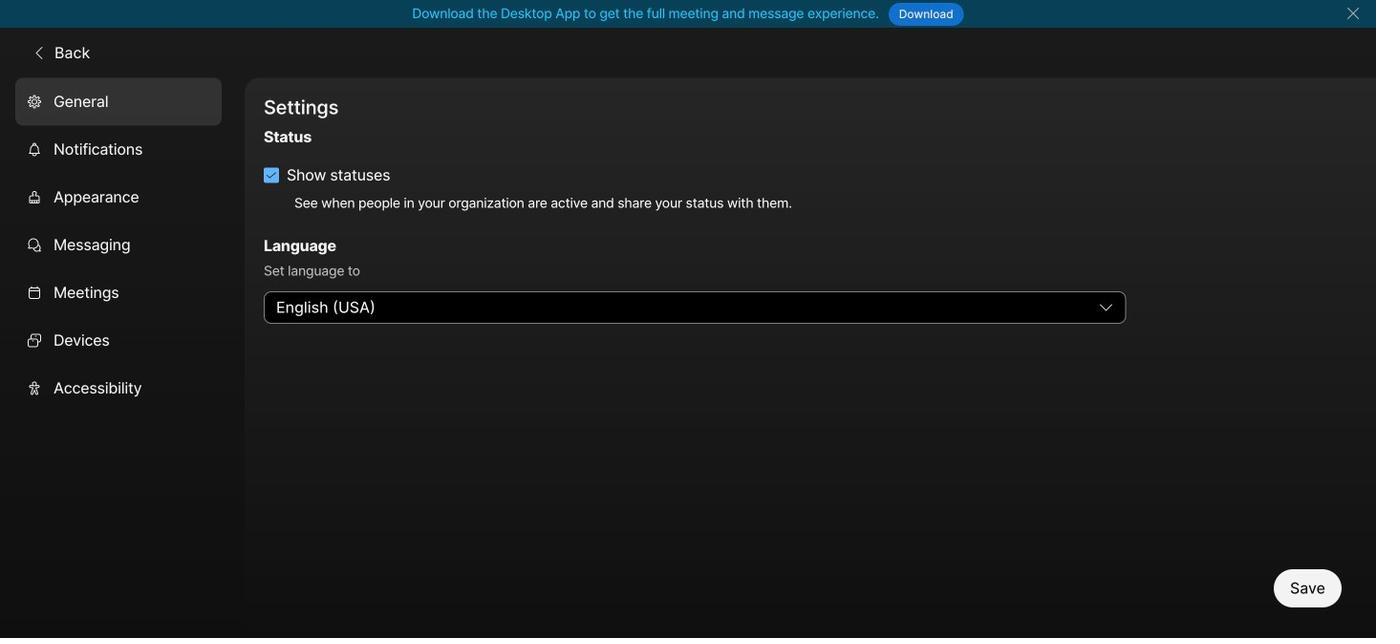 Task type: locate. For each thing, give the bounding box(es) containing it.
wrapper image inside meetings tab
[[27, 286, 42, 301]]

wrapper image inside accessibility tab
[[27, 381, 42, 396]]

wrapper image for appearance tab
[[27, 190, 42, 205]]

wrapper image inside devices tab
[[27, 333, 42, 349]]

wrapper image
[[27, 94, 42, 110], [27, 190, 42, 205], [27, 238, 42, 253], [27, 333, 42, 349]]

wrapper image for messaging "tab"
[[27, 238, 42, 253]]

wrapper image
[[32, 45, 47, 61], [27, 142, 42, 157], [266, 170, 277, 181], [27, 286, 42, 301], [27, 381, 42, 396]]

1 wrapper image from the top
[[27, 94, 42, 110]]

wrapper image inside messaging "tab"
[[27, 238, 42, 253]]

wrapper image inside appearance tab
[[27, 190, 42, 205]]

wrapper image inside general tab
[[27, 94, 42, 110]]

cancel_16 image
[[1346, 6, 1361, 21]]

meetings tab
[[15, 269, 222, 317]]

wrapper image for accessibility tab
[[27, 381, 42, 396]]

accessibility tab
[[15, 365, 222, 413]]

4 wrapper image from the top
[[27, 333, 42, 349]]

2 wrapper image from the top
[[27, 190, 42, 205]]

3 wrapper image from the top
[[27, 238, 42, 253]]

wrapper image inside notifications tab
[[27, 142, 42, 157]]

wrapper image for notifications tab
[[27, 142, 42, 157]]

general tab
[[15, 78, 222, 126]]

wrapper image for general tab
[[27, 94, 42, 110]]



Task type: describe. For each thing, give the bounding box(es) containing it.
devices tab
[[15, 317, 222, 365]]

appearance tab
[[15, 174, 222, 221]]

messaging tab
[[15, 221, 222, 269]]

notifications tab
[[15, 126, 222, 174]]

settings navigation
[[0, 78, 245, 639]]

wrapper image for meetings tab
[[27, 286, 42, 301]]

wrapper image for devices tab
[[27, 333, 42, 349]]



Task type: vqa. For each thing, say whether or not it's contained in the screenshot.
会议 tab
no



